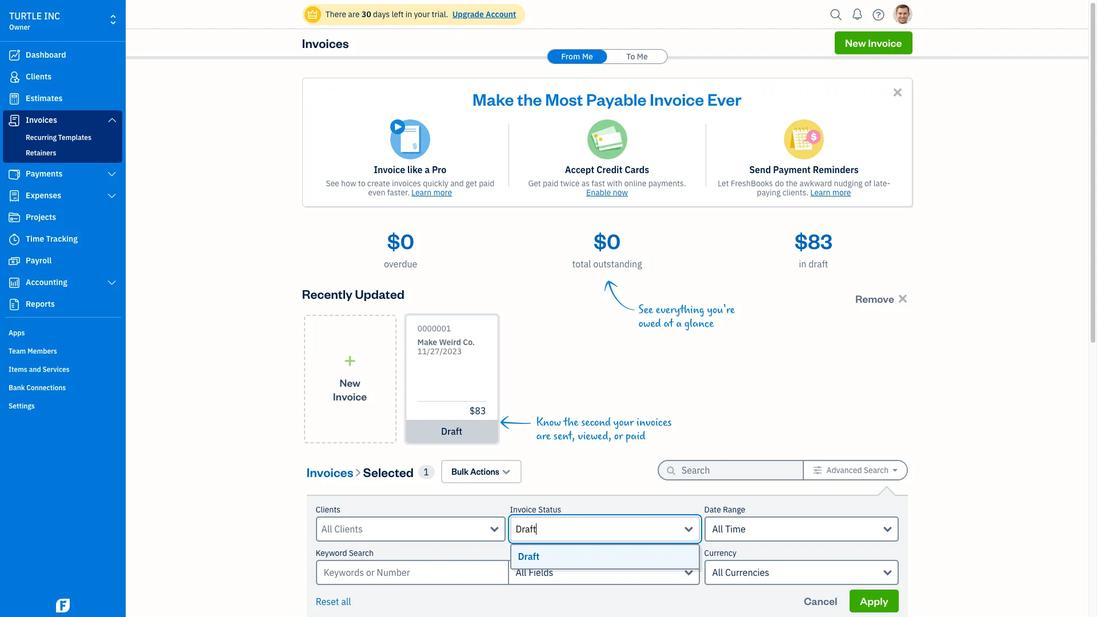 Task type: locate. For each thing, give the bounding box(es) containing it.
1 $0 from the left
[[387, 228, 414, 254]]

0 horizontal spatial new invoice link
[[304, 315, 397, 444]]

learn right faster.
[[412, 188, 432, 198]]

viewed,
[[578, 430, 612, 443]]

paying
[[758, 188, 781, 198]]

your up or
[[614, 416, 634, 429]]

remove button
[[853, 289, 913, 308]]

1 vertical spatial clients
[[316, 505, 341, 515]]

more
[[434, 188, 453, 198], [833, 188, 852, 198]]

invoice like a pro
[[374, 164, 447, 176]]

1 horizontal spatial $0
[[594, 228, 621, 254]]

0 horizontal spatial $0
[[387, 228, 414, 254]]

1 vertical spatial a
[[677, 317, 682, 331]]

2 learn more from the left
[[811, 188, 852, 198]]

money image
[[7, 256, 21, 267]]

retainers
[[26, 149, 56, 157]]

draft
[[518, 551, 540, 563]]

1 chevron large down image from the top
[[107, 116, 117, 125]]

1 horizontal spatial time
[[726, 524, 746, 535]]

the inside let freshbooks do the awkward nudging of late- paying clients.
[[787, 178, 798, 189]]

2 horizontal spatial the
[[787, 178, 798, 189]]

items and services link
[[3, 361, 122, 378]]

invoices inside see how to create invoices quickly and get paid even faster.
[[392, 178, 421, 189]]

remove
[[856, 292, 895, 305]]

0 vertical spatial a
[[425, 164, 430, 176]]

late-
[[874, 178, 891, 189]]

0 horizontal spatial paid
[[479, 178, 495, 189]]

chevron large down image up recurring templates link
[[107, 116, 117, 125]]

more for invoice like a pro
[[434, 188, 453, 198]]

make
[[473, 88, 514, 110], [418, 337, 438, 348]]

there are 30 days left in your trial. upgrade account
[[326, 9, 517, 19]]

2 $0 from the left
[[594, 228, 621, 254]]

1 horizontal spatial and
[[451, 178, 464, 189]]

all down date
[[713, 524, 724, 535]]

cards
[[625, 164, 650, 176]]

1 horizontal spatial invoices
[[637, 416, 672, 429]]

and left get
[[451, 178, 464, 189]]

from me link
[[548, 50, 607, 63]]

0 vertical spatial time
[[26, 234, 44, 244]]

0 horizontal spatial clients
[[26, 71, 52, 82]]

clients inside clients link
[[26, 71, 52, 82]]

invoice left status
[[510, 505, 537, 515]]

are down know
[[537, 430, 551, 443]]

or
[[615, 430, 624, 443]]

the up sent, at the bottom of page
[[564, 416, 579, 429]]

expense image
[[7, 190, 21, 202]]

0 horizontal spatial new invoice
[[333, 376, 367, 403]]

0 vertical spatial $83
[[795, 228, 833, 254]]

1 learn more from the left
[[412, 188, 453, 198]]

1 more from the left
[[434, 188, 453, 198]]

1 horizontal spatial $83
[[795, 228, 833, 254]]

times image
[[897, 292, 910, 305]]

all fields
[[516, 567, 554, 579]]

see everything you're owed at a glance
[[639, 304, 735, 331]]

status
[[539, 505, 562, 515]]

invoices for paid
[[637, 416, 672, 429]]

new down plus image
[[340, 376, 361, 389]]

from me
[[562, 51, 593, 62]]

1 horizontal spatial a
[[677, 317, 682, 331]]

1 horizontal spatial me
[[637, 51, 648, 62]]

Keyword Search text field
[[316, 560, 508, 586]]

and right items
[[29, 365, 41, 374]]

1 horizontal spatial your
[[614, 416, 634, 429]]

0 horizontal spatial draft
[[441, 426, 463, 437]]

me inside to me 'link'
[[637, 51, 648, 62]]

new invoice down go to help image
[[846, 36, 903, 49]]

crown image
[[307, 8, 319, 20]]

1 horizontal spatial learn
[[811, 188, 831, 198]]

0 horizontal spatial are
[[348, 9, 360, 19]]

chevron large down image up projects link
[[107, 192, 117, 201]]

1 horizontal spatial search
[[865, 465, 889, 476]]

0 horizontal spatial search
[[349, 548, 374, 559]]

chevron large down image inside accounting link
[[107, 278, 117, 288]]

me right from
[[582, 51, 593, 62]]

1 horizontal spatial draft
[[809, 258, 829, 270]]

0 horizontal spatial $83
[[470, 405, 486, 417]]

are left 30
[[348, 9, 360, 19]]

services
[[43, 365, 70, 374]]

1 horizontal spatial new invoice
[[846, 36, 903, 49]]

payments link
[[3, 164, 122, 185]]

invoice up the create
[[374, 164, 405, 176]]

know
[[537, 416, 561, 429]]

0 horizontal spatial time
[[26, 234, 44, 244]]

see
[[326, 178, 340, 189], [639, 304, 654, 317]]

left
[[392, 9, 404, 19]]

bank connections link
[[3, 379, 122, 396]]

1 horizontal spatial the
[[564, 416, 579, 429]]

30
[[362, 9, 371, 19]]

time right "timer" image
[[26, 234, 44, 244]]

your left trial. at the top left of the page
[[414, 9, 430, 19]]

currencies
[[726, 567, 770, 579]]

1 horizontal spatial make
[[473, 88, 514, 110]]

1 horizontal spatial see
[[639, 304, 654, 317]]

total
[[573, 258, 592, 270]]

0 horizontal spatial in
[[406, 9, 412, 19]]

search inside dropdown button
[[865, 465, 889, 476]]

recurring templates
[[26, 133, 91, 142]]

invoices
[[302, 35, 349, 51], [26, 115, 57, 125], [307, 464, 354, 480]]

payment image
[[7, 169, 21, 180]]

1 horizontal spatial more
[[833, 188, 852, 198]]

1 vertical spatial $83
[[470, 405, 486, 417]]

1 horizontal spatial are
[[537, 430, 551, 443]]

1 vertical spatial and
[[29, 365, 41, 374]]

clients
[[26, 71, 52, 82], [316, 505, 341, 515]]

tracking
[[46, 234, 78, 244]]

1
[[424, 466, 429, 478]]

1 vertical spatial draft
[[441, 426, 463, 437]]

projects link
[[3, 208, 122, 228]]

members
[[27, 347, 57, 356]]

1 vertical spatial the
[[787, 178, 798, 189]]

estimates
[[26, 93, 63, 104]]

0 vertical spatial see
[[326, 178, 340, 189]]

1 vertical spatial your
[[614, 416, 634, 429]]

learn for reminders
[[811, 188, 831, 198]]

1 vertical spatial are
[[537, 430, 551, 443]]

main element
[[0, 0, 154, 618]]

All Clients search field
[[322, 523, 491, 536]]

0 horizontal spatial make
[[418, 337, 438, 348]]

new down notifications icon
[[846, 36, 867, 49]]

2 me from the left
[[637, 51, 648, 62]]

$0 up overdue
[[387, 228, 414, 254]]

all for all time
[[713, 524, 724, 535]]

draft
[[809, 258, 829, 270], [441, 426, 463, 437]]

see for see how to create invoices quickly and get paid even faster.
[[326, 178, 340, 189]]

reset
[[316, 596, 339, 608]]

all down currency on the right
[[713, 567, 724, 579]]

1 learn from the left
[[412, 188, 432, 198]]

0 horizontal spatial the
[[518, 88, 542, 110]]

1 vertical spatial time
[[726, 524, 746, 535]]

the left most
[[518, 88, 542, 110]]

keyword search
[[316, 548, 374, 559]]

see inside see everything you're owed at a glance
[[639, 304, 654, 317]]

all inside 'all fields' field
[[516, 567, 527, 579]]

estimate image
[[7, 93, 21, 105]]

apply button
[[850, 590, 899, 613]]

me
[[582, 51, 593, 62], [637, 51, 648, 62]]

2 chevron large down image from the top
[[107, 170, 117, 179]]

$0 inside $0 total outstanding
[[594, 228, 621, 254]]

0 horizontal spatial see
[[326, 178, 340, 189]]

draft inside $83 in draft
[[809, 258, 829, 270]]

more down pro
[[434, 188, 453, 198]]

learn more for reminders
[[811, 188, 852, 198]]

learn more down "reminders"
[[811, 188, 852, 198]]

0 horizontal spatial learn more
[[412, 188, 453, 198]]

payroll
[[26, 256, 52, 266]]

search for keyword search
[[349, 548, 374, 559]]

online
[[625, 178, 647, 189]]

trial.
[[432, 9, 449, 19]]

account
[[486, 9, 517, 19]]

estimates link
[[3, 89, 122, 109]]

0 horizontal spatial a
[[425, 164, 430, 176]]

1 me from the left
[[582, 51, 593, 62]]

1 vertical spatial in
[[800, 258, 807, 270]]

a
[[425, 164, 430, 176], [677, 317, 682, 331]]

search left caretdown icon
[[865, 465, 889, 476]]

glance
[[685, 317, 714, 331]]

0 horizontal spatial learn
[[412, 188, 432, 198]]

Keyword Search field
[[508, 560, 700, 586]]

0 horizontal spatial new
[[340, 376, 361, 389]]

1 vertical spatial invoices
[[637, 416, 672, 429]]

0 vertical spatial clients
[[26, 71, 52, 82]]

new invoice down plus image
[[333, 376, 367, 403]]

reports link
[[3, 294, 122, 315]]

$0 up outstanding
[[594, 228, 621, 254]]

clients up estimates
[[26, 71, 52, 82]]

clients down invoices button
[[316, 505, 341, 515]]

invoices inside know the second your invoices are sent, viewed, or paid
[[637, 416, 672, 429]]

paid inside see how to create invoices quickly and get paid even faster.
[[479, 178, 495, 189]]

see inside see how to create invoices quickly and get paid even faster.
[[326, 178, 340, 189]]

$0 inside $0 overdue
[[387, 228, 414, 254]]

invoice down go to help image
[[869, 36, 903, 49]]

in
[[406, 9, 412, 19], [800, 258, 807, 270]]

chevron large down image down payroll link
[[107, 278, 117, 288]]

1 vertical spatial search
[[349, 548, 374, 559]]

freshbooks
[[731, 178, 774, 189]]

date range
[[705, 505, 746, 515]]

4 chevron large down image from the top
[[107, 278, 117, 288]]

expenses
[[26, 190, 61, 201]]

client image
[[7, 71, 21, 83]]

see left how
[[326, 178, 340, 189]]

1 horizontal spatial in
[[800, 258, 807, 270]]

draft list box
[[512, 546, 699, 569]]

1 vertical spatial invoices
[[26, 115, 57, 125]]

0 vertical spatial new invoice link
[[835, 31, 913, 54]]

reminders
[[814, 164, 859, 176]]

send payment reminders
[[750, 164, 859, 176]]

time
[[26, 234, 44, 244], [726, 524, 746, 535]]

learn more
[[412, 188, 453, 198], [811, 188, 852, 198]]

0 vertical spatial draft
[[809, 258, 829, 270]]

learn more down pro
[[412, 188, 453, 198]]

search for advanced search
[[865, 465, 889, 476]]

2 learn from the left
[[811, 188, 831, 198]]

me inside 'from me' link
[[582, 51, 593, 62]]

0 vertical spatial search
[[865, 465, 889, 476]]

1 horizontal spatial paid
[[543, 178, 559, 189]]

1 horizontal spatial new invoice link
[[835, 31, 913, 54]]

the right do
[[787, 178, 798, 189]]

of
[[865, 178, 872, 189]]

0 horizontal spatial me
[[582, 51, 593, 62]]

0 vertical spatial your
[[414, 9, 430, 19]]

twice
[[561, 178, 580, 189]]

0 horizontal spatial and
[[29, 365, 41, 374]]

a left pro
[[425, 164, 430, 176]]

time down the range
[[726, 524, 746, 535]]

0 horizontal spatial your
[[414, 9, 430, 19]]

your inside know the second your invoices are sent, viewed, or paid
[[614, 416, 634, 429]]

a right at on the bottom right
[[677, 317, 682, 331]]

3 chevron large down image from the top
[[107, 192, 117, 201]]

all down "draft" on the left of the page
[[516, 567, 527, 579]]

let
[[718, 178, 729, 189]]

$0
[[387, 228, 414, 254], [594, 228, 621, 254]]

1 vertical spatial make
[[418, 337, 438, 348]]

1 vertical spatial new invoice link
[[304, 315, 397, 444]]

1 vertical spatial see
[[639, 304, 654, 317]]

0 horizontal spatial invoices
[[392, 178, 421, 189]]

me right to
[[637, 51, 648, 62]]

all inside all currencies dropdown button
[[713, 567, 724, 579]]

overdue
[[384, 258, 418, 270]]

the for make the most payable invoice ever
[[518, 88, 542, 110]]

team members link
[[3, 343, 122, 360]]

1 vertical spatial new invoice
[[333, 376, 367, 403]]

accept credit cards image
[[588, 120, 628, 160]]

fields
[[529, 567, 554, 579]]

search right "keyword"
[[349, 548, 374, 559]]

0 vertical spatial the
[[518, 88, 542, 110]]

more down "reminders"
[[833, 188, 852, 198]]

chevron large down image down retainers link
[[107, 170, 117, 179]]

all inside all time dropdown button
[[713, 524, 724, 535]]

0 vertical spatial new invoice
[[846, 36, 903, 49]]

advanced search button
[[805, 461, 907, 480]]

quickly
[[423, 178, 449, 189]]

2 horizontal spatial paid
[[626, 430, 646, 443]]

the inside know the second your invoices are sent, viewed, or paid
[[564, 416, 579, 429]]

0 horizontal spatial more
[[434, 188, 453, 198]]

are
[[348, 9, 360, 19], [537, 430, 551, 443]]

2 vertical spatial the
[[564, 416, 579, 429]]

chevron large down image
[[107, 116, 117, 125], [107, 170, 117, 179], [107, 192, 117, 201], [107, 278, 117, 288]]

$0 for $0 total outstanding
[[594, 228, 621, 254]]

1 horizontal spatial new
[[846, 36, 867, 49]]

items and services
[[9, 365, 70, 374]]

range
[[723, 505, 746, 515]]

make inside 0000001 make weird co. 11/27/2023
[[418, 337, 438, 348]]

see up owed
[[639, 304, 654, 317]]

project image
[[7, 212, 21, 224]]

send payment reminders image
[[785, 120, 825, 160]]

all
[[713, 524, 724, 535], [516, 567, 527, 579], [713, 567, 724, 579]]

0 vertical spatial invoices
[[392, 178, 421, 189]]

0 vertical spatial make
[[473, 88, 514, 110]]

1 horizontal spatial learn more
[[811, 188, 852, 198]]

how
[[341, 178, 357, 189]]

awkward
[[800, 178, 833, 189]]

0 vertical spatial in
[[406, 9, 412, 19]]

chevron large down image for invoices
[[107, 116, 117, 125]]

0 vertical spatial and
[[451, 178, 464, 189]]

2 more from the left
[[833, 188, 852, 198]]

paid
[[479, 178, 495, 189], [543, 178, 559, 189], [626, 430, 646, 443]]

search image
[[828, 6, 846, 23]]

learn right clients.
[[811, 188, 831, 198]]



Task type: describe. For each thing, give the bounding box(es) containing it.
make the most payable invoice ever
[[473, 88, 742, 110]]

second
[[582, 416, 611, 429]]

invoice down plus image
[[333, 390, 367, 403]]

freshbooks image
[[54, 599, 72, 613]]

all currencies
[[713, 567, 770, 579]]

invoice image
[[7, 115, 21, 126]]

invoices button
[[307, 463, 354, 481]]

invoices inside invoices link
[[26, 115, 57, 125]]

most
[[546, 88, 583, 110]]

see how to create invoices quickly and get paid even faster.
[[326, 178, 495, 198]]

Search text field
[[682, 461, 785, 480]]

invoice like a pro image
[[390, 120, 430, 160]]

recurring templates link
[[5, 131, 120, 145]]

$83 for $83 in draft
[[795, 228, 833, 254]]

notifications image
[[849, 3, 867, 26]]

actions
[[471, 467, 500, 477]]

nudging
[[835, 178, 863, 189]]

chevron large down image for expenses
[[107, 192, 117, 201]]

all
[[342, 596, 351, 608]]

time inside dropdown button
[[726, 524, 746, 535]]

now
[[613, 188, 628, 198]]

more for send payment reminders
[[833, 188, 852, 198]]

chevron large down image for accounting
[[107, 278, 117, 288]]

outstanding
[[594, 258, 643, 270]]

pro
[[432, 164, 447, 176]]

recently updated
[[302, 286, 405, 302]]

clients.
[[783, 188, 809, 198]]

in inside $83 in draft
[[800, 258, 807, 270]]

from
[[562, 51, 581, 62]]

retainers link
[[5, 146, 120, 160]]

time tracking link
[[3, 229, 122, 250]]

0 vertical spatial invoices
[[302, 35, 349, 51]]

plus image
[[344, 355, 357, 367]]

go to help image
[[870, 6, 888, 23]]

upgrade
[[453, 9, 484, 19]]

co.
[[463, 337, 475, 348]]

chart image
[[7, 277, 21, 289]]

connections
[[26, 384, 66, 392]]

reset all button
[[316, 595, 351, 609]]

days
[[373, 9, 390, 19]]

0000001 make weird co. 11/27/2023
[[418, 324, 475, 357]]

invoices for even
[[392, 178, 421, 189]]

sent,
[[554, 430, 576, 443]]

payment
[[774, 164, 811, 176]]

weird
[[439, 337, 461, 348]]

time inside 'link'
[[26, 234, 44, 244]]

caretdown image
[[893, 466, 898, 475]]

settings link
[[3, 397, 122, 415]]

settings image
[[814, 466, 823, 475]]

there
[[326, 9, 346, 19]]

currency
[[705, 548, 737, 559]]

upgrade account link
[[450, 9, 517, 19]]

selected
[[363, 464, 414, 480]]

fast
[[592, 178, 606, 189]]

and inside main element
[[29, 365, 41, 374]]

see for see everything you're owed at a glance
[[639, 304, 654, 317]]

enable
[[587, 188, 611, 198]]

you're
[[708, 304, 735, 317]]

payments.
[[649, 178, 687, 189]]

send
[[750, 164, 772, 176]]

paid inside know the second your invoices are sent, viewed, or paid
[[626, 430, 646, 443]]

are inside know the second your invoices are sent, viewed, or paid
[[537, 430, 551, 443]]

timer image
[[7, 234, 21, 245]]

$83 for $83
[[470, 405, 486, 417]]

team members
[[9, 347, 57, 356]]

create
[[368, 178, 390, 189]]

apps
[[9, 329, 25, 337]]

chevrondown image
[[501, 466, 512, 478]]

cancel
[[805, 595, 838, 608]]

dashboard image
[[7, 50, 21, 61]]

1 horizontal spatial clients
[[316, 505, 341, 515]]

paid inside accept credit cards get paid twice as fast with online payments. enable now
[[543, 178, 559, 189]]

all for all currencies
[[713, 567, 724, 579]]

close image
[[892, 86, 905, 99]]

learn for a
[[412, 188, 432, 198]]

me for from me
[[582, 51, 593, 62]]

items
[[9, 365, 27, 374]]

bank
[[9, 384, 25, 392]]

accounting link
[[3, 273, 122, 293]]

and inside see how to create invoices quickly and get paid even faster.
[[451, 178, 464, 189]]

get
[[466, 178, 477, 189]]

everything
[[656, 304, 705, 317]]

11/27/2023
[[418, 347, 462, 357]]

me for to me
[[637, 51, 648, 62]]

0 vertical spatial are
[[348, 9, 360, 19]]

chevron large down image for payments
[[107, 170, 117, 179]]

payroll link
[[3, 251, 122, 272]]

a inside see everything you're owed at a glance
[[677, 317, 682, 331]]

inc
[[44, 10, 60, 22]]

all for all fields
[[516, 567, 527, 579]]

turtle
[[9, 10, 42, 22]]

settings
[[9, 402, 35, 411]]

0 vertical spatial new
[[846, 36, 867, 49]]

new invoice link for invoices
[[835, 31, 913, 54]]

All Statuses search field
[[516, 523, 685, 536]]

projects
[[26, 212, 56, 222]]

payments
[[26, 169, 63, 179]]

as
[[582, 178, 590, 189]]

owner
[[9, 23, 30, 31]]

reports
[[26, 299, 55, 309]]

let freshbooks do the awkward nudging of late- paying clients.
[[718, 178, 891, 198]]

report image
[[7, 299, 21, 311]]

all time button
[[705, 517, 899, 542]]

new invoice link for know the second your invoices are sent, viewed, or paid
[[304, 315, 397, 444]]

$0 for $0 overdue
[[387, 228, 414, 254]]

turtle inc owner
[[9, 10, 60, 31]]

with
[[607, 178, 623, 189]]

$83 in draft
[[795, 228, 833, 270]]

learn more for a
[[412, 188, 453, 198]]

2 vertical spatial invoices
[[307, 464, 354, 480]]

at
[[664, 317, 674, 331]]

owed
[[639, 317, 661, 331]]

time tracking
[[26, 234, 78, 244]]

do
[[776, 178, 785, 189]]

1 vertical spatial new
[[340, 376, 361, 389]]

ever
[[708, 88, 742, 110]]

$0 total outstanding
[[573, 228, 643, 270]]

accept
[[565, 164, 595, 176]]

invoice left ever
[[650, 88, 705, 110]]

accept credit cards get paid twice as fast with online payments. enable now
[[529, 164, 687, 198]]

faster.
[[387, 188, 410, 198]]

bank connections
[[9, 384, 66, 392]]

bulk
[[452, 467, 469, 477]]

the for know the second your invoices are sent, viewed, or paid
[[564, 416, 579, 429]]

bulk actions
[[452, 467, 500, 477]]



Task type: vqa. For each thing, say whether or not it's contained in the screenshot.


